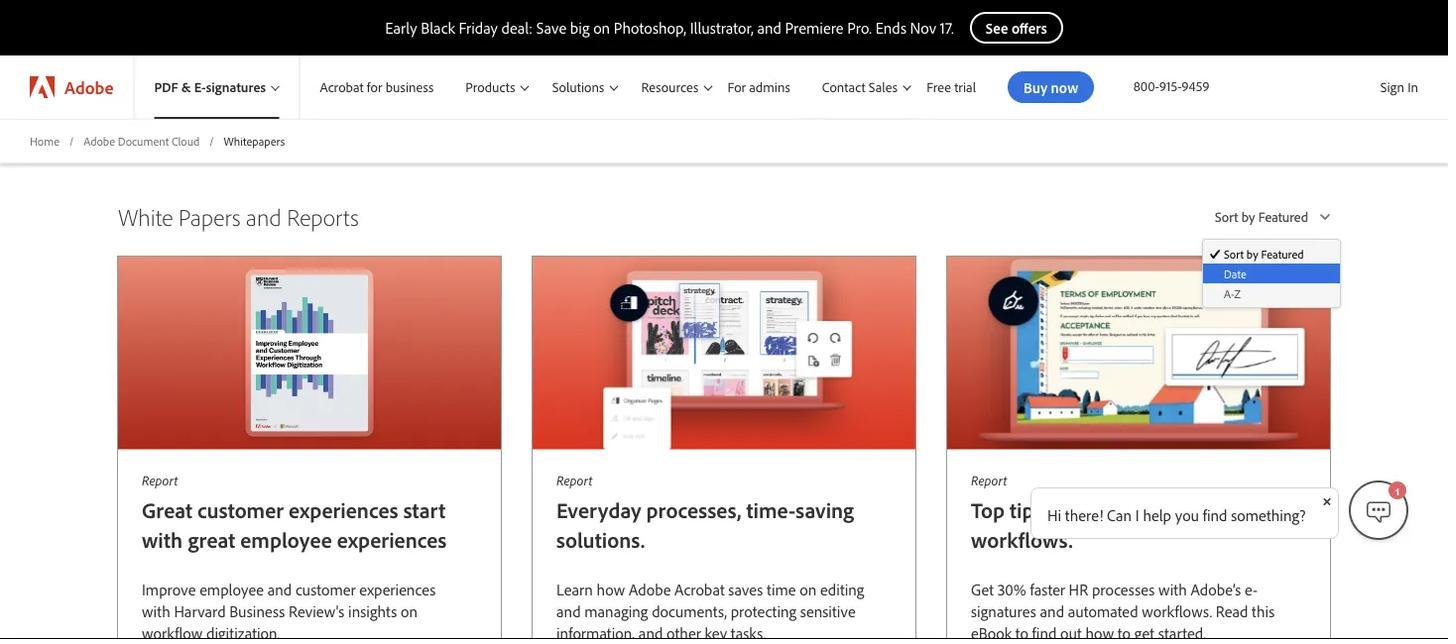 Task type: describe. For each thing, give the bounding box(es) containing it.
sort by featured date a-z
[[1224, 247, 1304, 301]]

report for everyday
[[557, 472, 593, 489]]

e-
[[1245, 580, 1258, 600]]

2 to from the left
[[1118, 623, 1131, 640]]

out
[[1061, 623, 1082, 640]]

find inside get 30% faster hr processes with adobe's e- signatures and automated workflows. read this ebook to find out how to get started.
[[1032, 623, 1057, 640]]

contact
[[822, 78, 866, 95]]

and down learn
[[557, 602, 581, 622]]

0 horizontal spatial for
[[367, 79, 382, 96]]

for
[[728, 79, 746, 96]]

adobe for adobe
[[64, 76, 114, 98]]

business
[[386, 79, 434, 96]]

with for adobe's
[[1159, 580, 1187, 600]]

signatures inside get 30% faster hr processes with adobe's e- signatures and automated workflows. read this ebook to find out how to get started.
[[971, 602, 1037, 622]]

ebook
[[971, 623, 1012, 640]]

featured for sort by featured date a-z
[[1262, 247, 1304, 262]]

improve employee and customer experiences with harvard business review's insights on workflow digitization.
[[142, 580, 436, 640]]

automated
[[1068, 602, 1139, 622]]

save
[[536, 18, 567, 38]]

hi
[[1048, 506, 1062, 526]]

and left premiere
[[757, 18, 782, 38]]

saves
[[729, 580, 763, 600]]

sign in
[[1381, 78, 1419, 96]]

report great customer experiences start with great employee experiences
[[142, 472, 447, 554]]

can
[[1107, 506, 1132, 526]]

start
[[403, 496, 446, 524]]

editing
[[820, 580, 865, 600]]

improve
[[142, 580, 196, 600]]

&
[[181, 79, 191, 96]]

acrobat for business link
[[300, 56, 446, 119]]

great customer experiences start with great employee experiences image
[[118, 257, 501, 450]]

z
[[1235, 287, 1241, 301]]

with for great
[[142, 526, 183, 554]]

resources button
[[622, 56, 716, 119]]

review's
[[289, 602, 345, 622]]

on inside improve employee and customer experiences with harvard business review's insights on workflow digitization.
[[401, 602, 418, 622]]

pro.
[[848, 18, 872, 38]]

adobe's
[[1191, 580, 1242, 600]]

get
[[971, 580, 994, 600]]

signatures inside pdf & e-signatures popup button
[[206, 79, 266, 96]]

on for photoshop,
[[594, 18, 610, 38]]

white papers and reports
[[118, 202, 359, 232]]

800-
[[1134, 77, 1160, 95]]

photoshop,
[[614, 18, 687, 38]]

acrobat for business
[[320, 79, 434, 96]]

something?
[[1231, 506, 1306, 526]]

hr inside report top tips for all-digital hr workflows.
[[1172, 496, 1199, 524]]

sort by featured list box
[[1204, 244, 1340, 303]]

sales
[[869, 78, 898, 95]]

1 to from the left
[[1016, 623, 1029, 640]]

reports
[[287, 202, 359, 232]]

30%
[[998, 580, 1027, 600]]

1 button
[[1349, 481, 1409, 541]]

tasks.
[[731, 623, 766, 640]]

experiences inside improve employee and customer experiences with harvard business review's insights on workflow digitization.
[[359, 580, 436, 600]]

report for great
[[142, 472, 178, 489]]

hi there! can i help you find something?
[[1048, 506, 1306, 526]]

pdf & e-signatures button
[[134, 56, 299, 119]]

employee inside report great customer experiences start with great employee experiences
[[240, 526, 332, 554]]

pdf
[[154, 79, 178, 96]]

big
[[570, 18, 590, 38]]

time-
[[747, 496, 796, 524]]

solutions button
[[533, 56, 622, 119]]

whitepapers
[[224, 133, 285, 148]]

time
[[767, 580, 796, 600]]

cloud
[[172, 133, 200, 148]]

report for top
[[971, 472, 1007, 489]]

documents,
[[652, 602, 727, 622]]

early
[[385, 18, 417, 38]]

white
[[118, 202, 173, 232]]

products
[[466, 79, 515, 96]]

white papers and reports element
[[86, 241, 1362, 640]]

e-
[[194, 79, 206, 96]]

tips
[[1010, 496, 1043, 524]]

trial
[[955, 79, 976, 96]]

sort for sort by featured
[[1215, 208, 1239, 226]]

managing
[[585, 602, 648, 622]]

learn how adobe acrobat saves time on editing and managing documents, protecting sensitive information, and other key tasks.
[[557, 580, 865, 640]]

all-
[[1079, 496, 1109, 524]]

sort by featured button
[[1215, 201, 1331, 233]]

solutions
[[552, 79, 605, 96]]

saving
[[796, 496, 854, 524]]

915-
[[1160, 77, 1182, 95]]

read
[[1216, 602, 1249, 622]]

and inside get 30% faster hr processes with adobe's e- signatures and automated workflows. read this ebook to find out how to get started.
[[1040, 602, 1065, 622]]

home link
[[30, 133, 59, 150]]



Task type: locate. For each thing, give the bounding box(es) containing it.
signatures right &
[[206, 79, 266, 96]]

by inside sort by featured date a-z
[[1247, 247, 1259, 262]]

with down improve
[[142, 602, 170, 622]]

premiere
[[785, 18, 844, 38]]

0 horizontal spatial on
[[401, 602, 418, 622]]

1 report from the left
[[142, 472, 178, 489]]

contact sales button
[[802, 56, 915, 119]]

1 horizontal spatial hr
[[1172, 496, 1199, 524]]

1 vertical spatial acrobat
[[675, 580, 725, 600]]

papers
[[179, 202, 241, 232]]

sort inside sort by featured popup button
[[1215, 208, 1239, 226]]

and inside improve employee and customer experiences with harvard business review's insights on workflow digitization.
[[268, 580, 292, 600]]

0 vertical spatial featured
[[1259, 208, 1309, 226]]

17.
[[940, 18, 954, 38]]

find
[[1203, 506, 1228, 526], [1032, 623, 1057, 640]]

1 horizontal spatial how
[[1086, 623, 1114, 640]]

adobe link
[[10, 56, 133, 119]]

1 horizontal spatial signatures
[[971, 602, 1037, 622]]

featured inside popup button
[[1259, 208, 1309, 226]]

featured down sort by featured popup button
[[1262, 247, 1304, 262]]

free trial
[[927, 79, 976, 96]]

and left other
[[639, 623, 663, 640]]

0 horizontal spatial find
[[1032, 623, 1057, 640]]

sort for sort by featured date a-z
[[1224, 247, 1244, 262]]

experiences
[[289, 496, 398, 524], [337, 526, 447, 554], [359, 580, 436, 600]]

employee up business
[[200, 580, 264, 600]]

1 vertical spatial on
[[800, 580, 817, 600]]

adobe document cloud
[[84, 133, 200, 148]]

1 vertical spatial workflows.
[[1142, 602, 1213, 622]]

products button
[[446, 56, 533, 119]]

signatures down 30%
[[971, 602, 1037, 622]]

0 horizontal spatial signatures
[[206, 79, 266, 96]]

1 horizontal spatial on
[[594, 18, 610, 38]]

0 vertical spatial on
[[594, 18, 610, 38]]

find right you
[[1203, 506, 1228, 526]]

employee up improve employee and customer experiences with harvard business review's insights on workflow digitization.
[[240, 526, 332, 554]]

on right time
[[800, 580, 817, 600]]

to left the get
[[1118, 623, 1131, 640]]

workflow
[[142, 623, 203, 640]]

for admins
[[728, 79, 791, 96]]

experiences left start
[[289, 496, 398, 524]]

everyday
[[557, 496, 641, 524]]

and down faster
[[1040, 602, 1065, 622]]

how down the automated
[[1086, 623, 1114, 640]]

by for sort by featured date a-z
[[1247, 247, 1259, 262]]

2 vertical spatial adobe
[[629, 580, 671, 600]]

and right papers
[[246, 202, 281, 232]]

sign
[[1381, 78, 1405, 96]]

information,
[[557, 623, 635, 640]]

1 horizontal spatial find
[[1203, 506, 1228, 526]]

0 vertical spatial adobe
[[64, 76, 114, 98]]

document
[[118, 133, 169, 148]]

1 vertical spatial signatures
[[971, 602, 1037, 622]]

for admins link
[[716, 56, 802, 119]]

nov
[[910, 18, 937, 38]]

by for sort by featured
[[1242, 208, 1256, 226]]

in
[[1408, 78, 1419, 96]]

hr right faster
[[1069, 580, 1089, 600]]

1 vertical spatial hr
[[1069, 580, 1089, 600]]

9459
[[1182, 77, 1210, 95]]

2 report from the left
[[557, 472, 593, 489]]

customer inside report great customer experiences start with great employee experiences
[[197, 496, 284, 524]]

signatures
[[206, 79, 266, 96], [971, 602, 1037, 622]]

for left business
[[367, 79, 382, 96]]

1 vertical spatial how
[[1086, 623, 1114, 640]]

learn
[[557, 580, 593, 600]]

free trial link
[[915, 56, 988, 119]]

business
[[229, 602, 285, 622]]

3 report from the left
[[971, 472, 1007, 489]]

800-915-9459
[[1134, 77, 1210, 95]]

workflows. inside get 30% faster hr processes with adobe's e- signatures and automated workflows. read this ebook to find out how to get started.
[[1142, 602, 1213, 622]]

processes
[[1092, 580, 1155, 600]]

1 horizontal spatial workflows.
[[1142, 602, 1213, 622]]

2 horizontal spatial on
[[800, 580, 817, 600]]

for
[[367, 79, 382, 96], [1048, 496, 1074, 524]]

1 vertical spatial by
[[1247, 247, 1259, 262]]

deal:
[[502, 18, 533, 38]]

featured up sort by featured list box
[[1259, 208, 1309, 226]]

1 vertical spatial find
[[1032, 623, 1057, 640]]

0 horizontal spatial hr
[[1069, 580, 1089, 600]]

digital
[[1109, 496, 1167, 524]]

customer
[[197, 496, 284, 524], [296, 580, 356, 600]]

2 vertical spatial with
[[142, 602, 170, 622]]

1 vertical spatial sort
[[1224, 247, 1244, 262]]

adobe up adobe document cloud
[[64, 76, 114, 98]]

0 horizontal spatial to
[[1016, 623, 1029, 640]]

1 vertical spatial employee
[[200, 580, 264, 600]]

0 vertical spatial workflows.
[[971, 526, 1073, 554]]

on inside learn how adobe acrobat saves time on editing and managing documents, protecting sensitive information, and other key tasks.
[[800, 580, 817, 600]]

admins
[[749, 79, 791, 96]]

friday
[[459, 18, 498, 38]]

1 vertical spatial adobe
[[84, 133, 115, 148]]

how inside get 30% faster hr processes with adobe's e- signatures and automated workflows. read this ebook to find out how to get started.
[[1086, 623, 1114, 640]]

get
[[1135, 623, 1155, 640]]

1 vertical spatial customer
[[296, 580, 356, 600]]

acrobat inside learn how adobe acrobat saves time on editing and managing documents, protecting sensitive information, and other key tasks.
[[675, 580, 725, 600]]

1 horizontal spatial customer
[[296, 580, 356, 600]]

0 vertical spatial customer
[[197, 496, 284, 524]]

on right insights
[[401, 602, 418, 622]]

a-
[[1224, 287, 1235, 301]]

top tips for all-digital hr workflows. image
[[948, 257, 1331, 450]]

0 vertical spatial hr
[[1172, 496, 1199, 524]]

workflows. up started.
[[1142, 602, 1213, 622]]

sort
[[1215, 208, 1239, 226], [1224, 247, 1244, 262]]

report
[[142, 472, 178, 489], [557, 472, 593, 489], [971, 472, 1007, 489]]

acrobat left business
[[320, 79, 364, 96]]

processes,
[[646, 496, 742, 524]]

insights
[[348, 602, 397, 622]]

customer up the review's
[[296, 580, 356, 600]]

great
[[142, 496, 192, 524]]

black
[[421, 18, 455, 38]]

adobe left document
[[84, 133, 115, 148]]

with up started.
[[1159, 580, 1187, 600]]

report inside report top tips for all-digital hr workflows.
[[971, 472, 1007, 489]]

0 vertical spatial acrobat
[[320, 79, 364, 96]]

this
[[1252, 602, 1275, 622]]

0 horizontal spatial how
[[597, 580, 625, 600]]

everyday processes, time-saving solutions. image
[[533, 257, 916, 450]]

started.
[[1159, 623, 1207, 640]]

0 vertical spatial employee
[[240, 526, 332, 554]]

ends
[[876, 18, 907, 38]]

hr inside get 30% faster hr processes with adobe's e- signatures and automated workflows. read this ebook to find out how to get started.
[[1069, 580, 1089, 600]]

report inside report everyday processes, time-saving solutions.
[[557, 472, 593, 489]]

hr right digital
[[1172, 496, 1199, 524]]

sign in button
[[1377, 70, 1423, 104]]

report up everyday
[[557, 472, 593, 489]]

by down sort by featured
[[1247, 247, 1259, 262]]

0 vertical spatial with
[[142, 526, 183, 554]]

great
[[188, 526, 235, 554]]

protecting
[[731, 602, 797, 622]]

digitization.
[[206, 623, 280, 640]]

how inside learn how adobe acrobat saves time on editing and managing documents, protecting sensitive information, and other key tasks.
[[597, 580, 625, 600]]

adobe up "managing"
[[629, 580, 671, 600]]

0 vertical spatial by
[[1242, 208, 1256, 226]]

workflows.
[[971, 526, 1073, 554], [1142, 602, 1213, 622]]

0 horizontal spatial report
[[142, 472, 178, 489]]

for left the all-
[[1048, 496, 1074, 524]]

solutions.
[[557, 526, 645, 554]]

0 vertical spatial experiences
[[289, 496, 398, 524]]

you
[[1175, 506, 1200, 526]]

date
[[1224, 267, 1247, 282]]

help
[[1143, 506, 1172, 526]]

1 vertical spatial experiences
[[337, 526, 447, 554]]

report up top
[[971, 472, 1007, 489]]

0 horizontal spatial customer
[[197, 496, 284, 524]]

adobe
[[64, 76, 114, 98], [84, 133, 115, 148], [629, 580, 671, 600]]

1 vertical spatial featured
[[1262, 247, 1304, 262]]

0 vertical spatial find
[[1203, 506, 1228, 526]]

how up "managing"
[[597, 580, 625, 600]]

pdf & e-signatures
[[154, 79, 266, 96]]

on right big at the top left of page
[[594, 18, 610, 38]]

key
[[705, 623, 727, 640]]

2 vertical spatial experiences
[[359, 580, 436, 600]]

contact sales
[[822, 78, 898, 95]]

0 horizontal spatial workflows.
[[971, 526, 1073, 554]]

by
[[1242, 208, 1256, 226], [1247, 247, 1259, 262]]

0 horizontal spatial acrobat
[[320, 79, 364, 96]]

report top tips for all-digital hr workflows.
[[971, 472, 1199, 554]]

2 vertical spatial on
[[401, 602, 418, 622]]

find left the out
[[1032, 623, 1057, 640]]

early black friday deal: save big on photoshop, illustrator, and premiere pro. ends nov 17.
[[385, 18, 954, 38]]

by inside popup button
[[1242, 208, 1256, 226]]

other
[[667, 623, 701, 640]]

1 vertical spatial with
[[1159, 580, 1187, 600]]

report up the great
[[142, 472, 178, 489]]

home
[[30, 133, 59, 148]]

adobe for adobe document cloud
[[84, 133, 115, 148]]

employee inside improve employee and customer experiences with harvard business review's insights on workflow digitization.
[[200, 580, 264, 600]]

adobe inside learn how adobe acrobat saves time on editing and managing documents, protecting sensitive information, and other key tasks.
[[629, 580, 671, 600]]

acrobat up documents,
[[675, 580, 725, 600]]

and up business
[[268, 580, 292, 600]]

with inside improve employee and customer experiences with harvard business review's insights on workflow digitization.
[[142, 602, 170, 622]]

how
[[597, 580, 625, 600], [1086, 623, 1114, 640]]

to right ebook
[[1016, 623, 1029, 640]]

with
[[142, 526, 183, 554], [1159, 580, 1187, 600], [142, 602, 170, 622]]

hr
[[1172, 496, 1199, 524], [1069, 580, 1089, 600]]

0 vertical spatial sort
[[1215, 208, 1239, 226]]

with for harvard
[[142, 602, 170, 622]]

adobe inside adobe link
[[64, 76, 114, 98]]

on for editing
[[800, 580, 817, 600]]

adobe inside adobe document cloud link
[[84, 133, 115, 148]]

faster
[[1030, 580, 1066, 600]]

0 vertical spatial for
[[367, 79, 382, 96]]

0 vertical spatial signatures
[[206, 79, 266, 96]]

workflows. down tips
[[971, 526, 1073, 554]]

1
[[1395, 487, 1401, 498]]

1 horizontal spatial acrobat
[[675, 580, 725, 600]]

customer inside improve employee and customer experiences with harvard business review's insights on workflow digitization.
[[296, 580, 356, 600]]

resources
[[642, 79, 699, 96]]

1 horizontal spatial for
[[1048, 496, 1074, 524]]

by up date
[[1242, 208, 1256, 226]]

1 horizontal spatial report
[[557, 472, 593, 489]]

1 vertical spatial for
[[1048, 496, 1074, 524]]

harvard
[[174, 602, 226, 622]]

report everyday processes, time-saving solutions.
[[557, 472, 854, 554]]

with inside get 30% faster hr processes with adobe's e- signatures and automated workflows. read this ebook to find out how to get started.
[[1159, 580, 1187, 600]]

there!
[[1065, 506, 1104, 526]]

experiences down start
[[337, 526, 447, 554]]

experiences up insights
[[359, 580, 436, 600]]

2 horizontal spatial report
[[971, 472, 1007, 489]]

with inside report great customer experiences start with great employee experiences
[[142, 526, 183, 554]]

for inside report top tips for all-digital hr workflows.
[[1048, 496, 1074, 524]]

0 vertical spatial how
[[597, 580, 625, 600]]

workflows. inside report top tips for all-digital hr workflows.
[[971, 526, 1073, 554]]

800-915-9459 link
[[1134, 77, 1210, 95]]

customer up great
[[197, 496, 284, 524]]

with down the great
[[142, 526, 183, 554]]

featured inside sort by featured date a-z
[[1262, 247, 1304, 262]]

1 horizontal spatial to
[[1118, 623, 1131, 640]]

sort inside sort by featured date a-z
[[1224, 247, 1244, 262]]

report inside report great customer experiences start with great employee experiences
[[142, 472, 178, 489]]

featured for sort by featured
[[1259, 208, 1309, 226]]



Task type: vqa. For each thing, say whether or not it's contained in the screenshot.
Product
no



